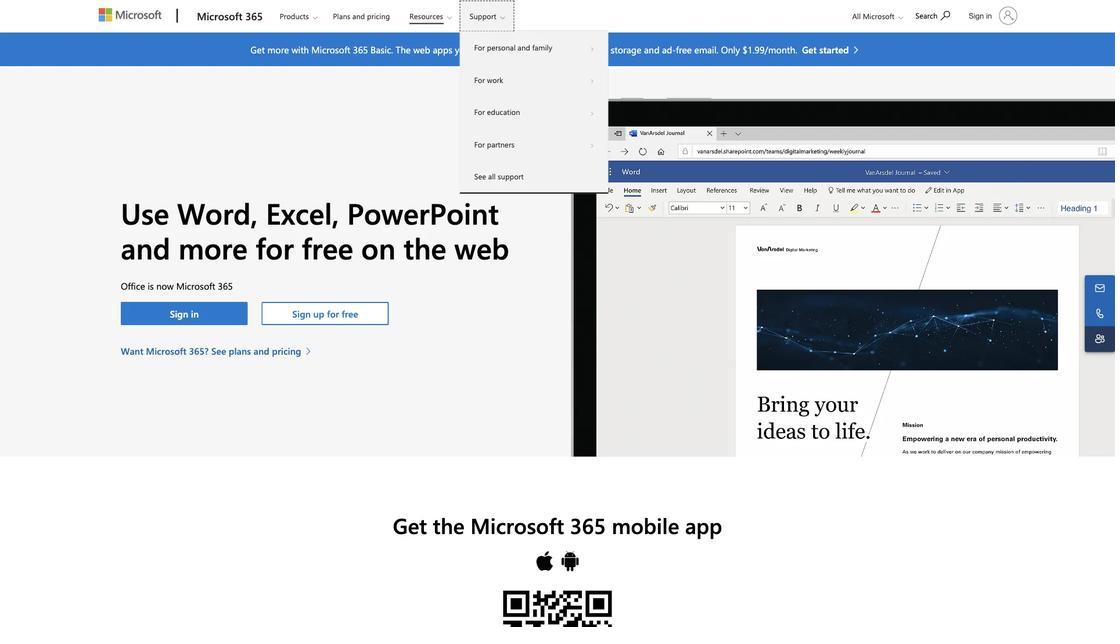 Task type: describe. For each thing, give the bounding box(es) containing it.
for for for work
[[474, 75, 485, 85]]

Search search field
[[910, 2, 962, 28]]

now
[[156, 280, 174, 292]]

365?
[[189, 345, 209, 357]]

get more with microsoft 365 basic. the web apps you love, plus 100 gb of secure cloud storage and ad-free email. only $1.99/month. get started
[[251, 43, 849, 55]]

apps
[[433, 43, 453, 55]]

plans and pricing
[[333, 11, 390, 21]]

want
[[121, 345, 143, 357]]

0 vertical spatial in
[[986, 11, 992, 20]]

ad-
[[662, 43, 676, 55]]

products
[[280, 11, 309, 21]]

of
[[546, 43, 554, 55]]

on
[[361, 228, 396, 267]]

plus
[[494, 43, 511, 55]]

education
[[487, 107, 520, 117]]

powerpoint
[[347, 193, 499, 232]]

free inside use word, excel, powerpoint and more for free on the web
[[302, 228, 353, 267]]

support button
[[460, 1, 515, 32]]

for personal and family button
[[460, 31, 608, 64]]

for personal and family
[[474, 42, 553, 53]]

get the microsoft 365 mobile app
[[393, 511, 723, 540]]

love,
[[473, 43, 492, 55]]

for for for personal and family
[[474, 42, 485, 53]]

secure
[[557, 43, 583, 55]]

only
[[721, 43, 740, 55]]

excel,
[[266, 193, 339, 232]]

0 vertical spatial free
[[676, 43, 692, 55]]

sign up for free link
[[262, 302, 389, 325]]

0 horizontal spatial in
[[191, 307, 199, 320]]

mobile
[[612, 511, 680, 540]]

1 horizontal spatial sign in link
[[962, 2, 1023, 30]]

2 horizontal spatial sign
[[969, 11, 984, 20]]

microsoft 365 link
[[191, 1, 269, 32]]

for for for partners
[[474, 139, 485, 149]]

storage
[[611, 43, 642, 55]]

web inside use word, excel, powerpoint and more for free on the web
[[455, 228, 509, 267]]

search
[[916, 10, 938, 21]]

100
[[514, 43, 529, 55]]

the
[[396, 43, 411, 55]]

and inside use word, excel, powerpoint and more for free on the web
[[121, 228, 170, 267]]

gb
[[531, 43, 543, 55]]

for for for education
[[474, 107, 485, 117]]

365 inside 'link'
[[245, 9, 263, 23]]

use
[[121, 193, 169, 232]]

more inside use word, excel, powerpoint and more for free on the web
[[178, 228, 248, 267]]

with
[[292, 43, 309, 55]]

see all support
[[474, 171, 524, 182]]

email.
[[695, 43, 719, 55]]

0 horizontal spatial pricing
[[272, 345, 301, 357]]

a computer screen showing a resume being created in word on the web. image
[[558, 96, 1116, 457]]

android and apple logos image
[[535, 550, 580, 573]]



Task type: locate. For each thing, give the bounding box(es) containing it.
started
[[820, 43, 849, 55]]

1 for from the top
[[474, 42, 485, 53]]

for education button
[[460, 96, 608, 128]]

the
[[404, 228, 447, 267], [433, 511, 465, 540]]

resources
[[410, 11, 443, 21]]

the inside use word, excel, powerpoint and more for free on the web
[[404, 228, 447, 267]]

1 vertical spatial more
[[178, 228, 248, 267]]

0 vertical spatial web
[[413, 43, 430, 55]]

resources button
[[400, 1, 461, 32]]

1 horizontal spatial more
[[268, 43, 289, 55]]

1 vertical spatial web
[[455, 228, 509, 267]]

1 vertical spatial in
[[191, 307, 199, 320]]

support
[[470, 11, 497, 21]]

in right search search field
[[986, 11, 992, 20]]

microsoft inside the microsoft 365 'link'
[[197, 9, 243, 23]]

1 horizontal spatial in
[[986, 11, 992, 20]]

0 vertical spatial more
[[268, 43, 289, 55]]

get started link
[[802, 42, 865, 56]]

all microsoft
[[853, 11, 895, 21]]

1 vertical spatial the
[[433, 511, 465, 540]]

see left all
[[474, 171, 486, 182]]

work
[[487, 75, 503, 85]]

personal
[[487, 42, 516, 53]]

for left work
[[474, 75, 485, 85]]

family
[[533, 42, 553, 53]]

sign in right search search field
[[969, 11, 992, 20]]

see all support link
[[460, 160, 608, 193]]

app
[[685, 511, 723, 540]]

and
[[353, 11, 365, 21], [518, 42, 530, 53], [644, 43, 660, 55], [121, 228, 170, 267], [254, 345, 270, 357]]

all
[[853, 11, 861, 21]]

0 vertical spatial for
[[256, 228, 294, 267]]

sign in link
[[962, 2, 1023, 30], [121, 302, 248, 325]]

plans
[[229, 345, 251, 357]]

more up office is now microsoft 365 at the top
[[178, 228, 248, 267]]

for
[[256, 228, 294, 267], [327, 307, 339, 320]]

more
[[268, 43, 289, 55], [178, 228, 248, 267]]

you
[[455, 43, 470, 55]]

365
[[245, 9, 263, 23], [353, 43, 368, 55], [218, 280, 233, 292], [570, 511, 606, 540]]

0 vertical spatial sign in
[[969, 11, 992, 20]]

sign in
[[969, 11, 992, 20], [170, 307, 199, 320]]

2 vertical spatial free
[[342, 307, 358, 320]]

1 vertical spatial sign in
[[170, 307, 199, 320]]

for
[[474, 42, 485, 53], [474, 75, 485, 85], [474, 107, 485, 117], [474, 139, 485, 149]]

sign right search search field
[[969, 11, 984, 20]]

and inside dropdown button
[[518, 42, 530, 53]]

pricing up basic.
[[367, 11, 390, 21]]

for work
[[474, 75, 503, 85]]

all
[[488, 171, 496, 182]]

up
[[313, 307, 325, 320]]

0 vertical spatial pricing
[[367, 11, 390, 21]]

web
[[413, 43, 430, 55], [455, 228, 509, 267]]

get for get more with microsoft 365 basic. the web apps you love, plus 100 gb of secure cloud storage and ad-free email. only $1.99/month. get started
[[251, 43, 265, 55]]

pricing
[[367, 11, 390, 21], [272, 345, 301, 357]]

basic.
[[371, 43, 393, 55]]

1 vertical spatial for
[[327, 307, 339, 320]]

for left education
[[474, 107, 485, 117]]

microsoft
[[197, 9, 243, 23], [863, 11, 895, 21], [312, 43, 351, 55], [176, 280, 215, 292], [146, 345, 187, 357], [471, 511, 564, 540]]

sign
[[969, 11, 984, 20], [170, 307, 188, 320], [292, 307, 311, 320]]

for partners
[[474, 139, 515, 149]]

microsoft inside want microsoft 365? see plans and pricing link
[[146, 345, 187, 357]]

plans and pricing link
[[328, 1, 395, 28]]

1 horizontal spatial for
[[327, 307, 339, 320]]

for education
[[474, 107, 520, 117]]

$1.99/month.
[[743, 43, 798, 55]]

word,
[[177, 193, 258, 232]]

3 for from the top
[[474, 107, 485, 117]]

0 horizontal spatial sign in
[[170, 307, 199, 320]]

2 horizontal spatial get
[[802, 43, 817, 55]]

free
[[676, 43, 692, 55], [302, 228, 353, 267], [342, 307, 358, 320]]

0 vertical spatial see
[[474, 171, 486, 182]]

support
[[498, 171, 524, 182]]

is
[[148, 280, 154, 292]]

for left partners
[[474, 139, 485, 149]]

0 horizontal spatial sign in link
[[121, 302, 248, 325]]

pricing right plans
[[272, 345, 301, 357]]

0 horizontal spatial see
[[211, 345, 226, 357]]

in down office is now microsoft 365 at the top
[[191, 307, 199, 320]]

search button
[[911, 2, 956, 28]]

want microsoft 365? see plans and pricing
[[121, 345, 301, 357]]

microsoft inside all microsoft dropdown button
[[863, 11, 895, 21]]

0 horizontal spatial sign
[[170, 307, 188, 320]]

1 horizontal spatial get
[[393, 511, 427, 540]]

free left "email."
[[676, 43, 692, 55]]

free right up
[[342, 307, 358, 320]]

all microsoft button
[[843, 1, 909, 32]]

sign up for free
[[292, 307, 358, 320]]

0 vertical spatial sign in link
[[962, 2, 1023, 30]]

1 horizontal spatial sign
[[292, 307, 311, 320]]

office
[[121, 280, 145, 292]]

office is now microsoft 365
[[121, 280, 233, 292]]

1 vertical spatial free
[[302, 228, 353, 267]]

1 horizontal spatial pricing
[[367, 11, 390, 21]]

for inside use word, excel, powerpoint and more for free on the web
[[256, 228, 294, 267]]

qr code to download the microsoft 365 mobile app image
[[500, 587, 616, 627]]

in
[[986, 11, 992, 20], [191, 307, 199, 320]]

cloud
[[586, 43, 608, 55]]

2 for from the top
[[474, 75, 485, 85]]

for work button
[[460, 64, 608, 96]]

1 horizontal spatial web
[[455, 228, 509, 267]]

products button
[[270, 1, 327, 32]]

1 vertical spatial sign in link
[[121, 302, 248, 325]]

1 vertical spatial pricing
[[272, 345, 301, 357]]

partners
[[487, 139, 515, 149]]

free left on
[[302, 228, 353, 267]]

microsoft image
[[99, 8, 162, 21]]

0 horizontal spatial for
[[256, 228, 294, 267]]

0 vertical spatial the
[[404, 228, 447, 267]]

4 for from the top
[[474, 139, 485, 149]]

see right 365? at the left of page
[[211, 345, 226, 357]]

1 horizontal spatial see
[[474, 171, 486, 182]]

1 horizontal spatial sign in
[[969, 11, 992, 20]]

for right you
[[474, 42, 485, 53]]

0 horizontal spatial more
[[178, 228, 248, 267]]

0 horizontal spatial get
[[251, 43, 265, 55]]

see
[[474, 171, 486, 182], [211, 345, 226, 357]]

want microsoft 365? see plans and pricing link
[[121, 344, 317, 358]]

for partners button
[[460, 128, 608, 160]]

get
[[251, 43, 265, 55], [802, 43, 817, 55], [393, 511, 427, 540]]

more left with
[[268, 43, 289, 55]]

microsoft 365
[[197, 9, 263, 23]]

sign left up
[[292, 307, 311, 320]]

get for get the microsoft 365 mobile app
[[393, 511, 427, 540]]

sign down office is now microsoft 365 at the top
[[170, 307, 188, 320]]

1 vertical spatial see
[[211, 345, 226, 357]]

plans
[[333, 11, 351, 21]]

0 horizontal spatial web
[[413, 43, 430, 55]]

sign in down office is now microsoft 365 at the top
[[170, 307, 199, 320]]

use word, excel, powerpoint and more for free on the web
[[121, 193, 509, 267]]



Task type: vqa. For each thing, say whether or not it's contained in the screenshot.
the to the bottom
yes



